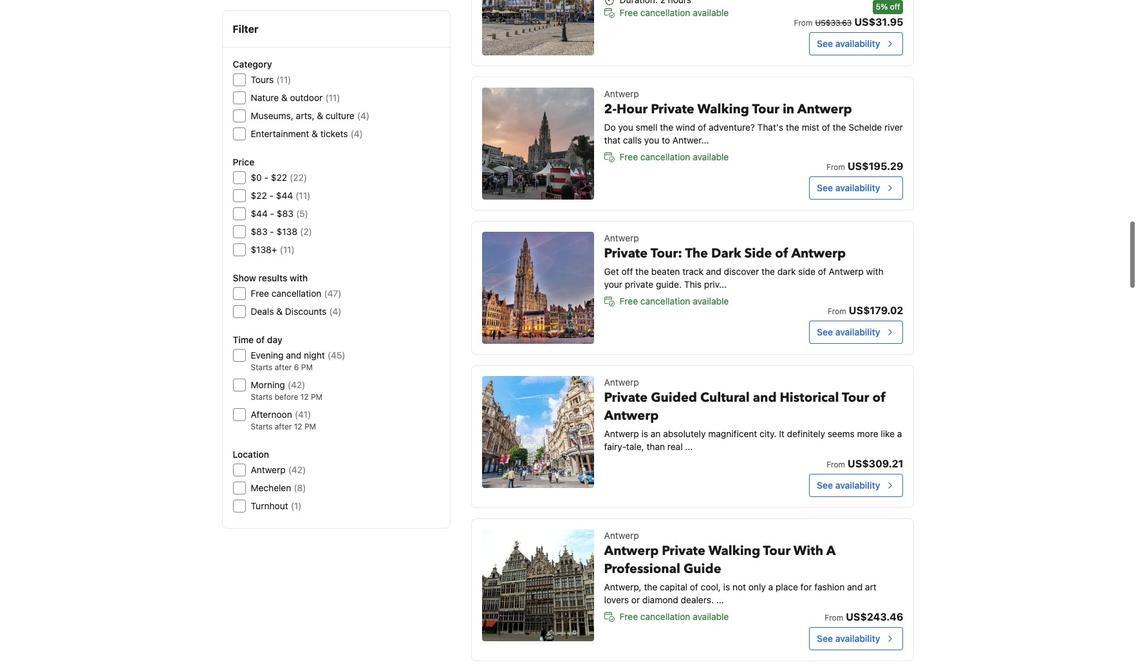 Task type: locate. For each thing, give the bounding box(es) containing it.
... down cool,
[[717, 592, 725, 603]]

starts down afternoon
[[251, 422, 273, 432]]

private up wind at the right top of the page
[[651, 98, 695, 115]]

0 vertical spatial $44
[[276, 190, 293, 201]]

walking up not
[[709, 540, 761, 557]]

2 vertical spatial (4)
[[329, 306, 342, 317]]

(42) up before
[[288, 379, 306, 390]]

tour:
[[651, 242, 683, 260]]

1 vertical spatial tour
[[843, 386, 870, 404]]

not
[[733, 579, 747, 590]]

1 horizontal spatial is
[[724, 579, 731, 590]]

is left not
[[724, 579, 731, 590]]

capital
[[660, 579, 688, 590]]

0 horizontal spatial $83
[[251, 226, 268, 237]]

0 vertical spatial starts
[[251, 363, 273, 372]]

... inside antwerp private guided cultural and historical tour of antwerp antwerp is an absolutely magnificent city. it definitely seems more like a fairy-tale, than real ...
[[686, 439, 693, 450]]

private tour: the dark side of antwerp image
[[482, 229, 594, 341]]

4 availability from the top
[[836, 477, 881, 488]]

turnhout (1)
[[251, 501, 302, 511]]

(42) inside morning (42) starts before 12 pm
[[288, 379, 306, 390]]

see availability down from us$179.02 on the right of the page
[[818, 324, 881, 335]]

availability down from us$33.63 us$31.95
[[836, 35, 881, 46]]

and up priv...
[[707, 263, 722, 274]]

1 vertical spatial after
[[275, 422, 292, 432]]

2 free cancellation available from the top
[[620, 149, 729, 160]]

12 for (41)
[[294, 422, 302, 432]]

antwerp private tour: the dark side of antwerp get off the beaten track and discover the dark side of antwerp with your private guide. this priv...
[[605, 230, 884, 287]]

and up 6
[[286, 350, 302, 361]]

0 vertical spatial is
[[642, 426, 649, 437]]

0 horizontal spatial $22
[[251, 190, 267, 201]]

to
[[662, 132, 671, 143]]

- for $83
[[270, 226, 274, 237]]

availability down from us$179.02 on the right of the page
[[836, 324, 881, 335]]

see availability down from us$33.63 us$31.95
[[818, 35, 881, 46]]

(4) right tickets
[[351, 128, 363, 139]]

and up city.
[[754, 386, 777, 404]]

5 availability from the top
[[836, 631, 881, 642]]

from inside from us$243.46
[[825, 611, 844, 620]]

from us$243.46
[[825, 609, 904, 620]]

us$195.29
[[848, 158, 904, 169]]

starts down evening
[[251, 363, 273, 372]]

see down from us$243.46
[[818, 631, 834, 642]]

(4) for entertainment & tickets (4)
[[351, 128, 363, 139]]

see for antwerp private walking tour with a professional guide
[[818, 631, 834, 642]]

antwerp private walking tour with a professional guide image
[[482, 527, 594, 639]]

and left the art
[[848, 579, 863, 590]]

pm inside morning (42) starts before 12 pm
[[311, 392, 323, 402]]

antwerp private guided cultural and historical tour of antwerp antwerp is an absolutely magnificent city. it definitely seems more like a fairy-tale, than real ...
[[605, 374, 903, 450]]

1 vertical spatial $44
[[251, 208, 268, 219]]

fairy-
[[605, 439, 627, 450]]

availability down the from us$195.29
[[836, 180, 881, 191]]

see availability down from us$243.46
[[818, 631, 881, 642]]

walking inside antwerp 2-hour private walking tour in antwerp do you smell the wind of adventure? that's the mist of the schelde river that calls you to antwer...
[[698, 98, 750, 115]]

$22 up $22 - $44 (11)
[[271, 172, 287, 183]]

availability down from us$309.21 at the right bottom of the page
[[836, 477, 881, 488]]

available for the
[[693, 293, 729, 304]]

pm
[[301, 363, 313, 372], [311, 392, 323, 402], [305, 422, 316, 432]]

of left day
[[256, 334, 265, 345]]

12 inside morning (42) starts before 12 pm
[[301, 392, 309, 402]]

free cancellation available for hour
[[620, 149, 729, 160]]

& down museums, arts, & culture (4)
[[312, 128, 318, 139]]

$138
[[277, 226, 298, 237]]

after down afternoon
[[275, 422, 292, 432]]

free
[[620, 5, 638, 15], [620, 149, 638, 160], [251, 288, 269, 299], [620, 293, 638, 304], [620, 609, 638, 620]]

walking up adventure?
[[698, 98, 750, 115]]

0 vertical spatial $83
[[277, 208, 294, 219]]

2 vertical spatial pm
[[305, 422, 316, 432]]

1 horizontal spatial with
[[867, 263, 884, 274]]

1 after from the top
[[275, 363, 292, 372]]

from inside the from us$195.29
[[827, 160, 846, 169]]

you up calls
[[619, 119, 634, 130]]

day
[[267, 334, 283, 345]]

(11)
[[276, 74, 291, 85], [326, 92, 340, 103], [296, 190, 311, 201], [280, 244, 295, 255]]

0 vertical spatial (42)
[[288, 379, 306, 390]]

2 vertical spatial starts
[[251, 422, 273, 432]]

a right like
[[898, 426, 903, 437]]

availability for 2-hour private walking tour in antwerp
[[836, 180, 881, 191]]

from inside from us$33.63 us$31.95
[[795, 15, 813, 25]]

0 horizontal spatial you
[[619, 119, 634, 130]]

pm down (41)
[[305, 422, 316, 432]]

1 see availability from the top
[[818, 35, 881, 46]]

see down from us$179.02 on the right of the page
[[818, 324, 834, 335]]

0 vertical spatial 12
[[301, 392, 309, 402]]

0 horizontal spatial with
[[290, 272, 308, 283]]

0 vertical spatial tour
[[753, 98, 780, 115]]

- down $0 - $22 (22)
[[270, 190, 274, 201]]

1 starts from the top
[[251, 363, 273, 372]]

2 availability from the top
[[836, 180, 881, 191]]

starts inside morning (42) starts before 12 pm
[[251, 392, 273, 402]]

availability down from us$243.46
[[836, 631, 881, 642]]

$83 left (5)
[[277, 208, 294, 219]]

-
[[264, 172, 269, 183], [270, 190, 274, 201], [270, 208, 275, 219], [270, 226, 274, 237]]

side
[[745, 242, 773, 260]]

deals & discounts (4)
[[251, 306, 342, 317]]

2 vertical spatial tour
[[764, 540, 791, 557]]

0 vertical spatial walking
[[698, 98, 750, 115]]

pm inside afternoon (41) starts after 12 pm
[[305, 422, 316, 432]]

2-
[[605, 98, 617, 115]]

museums,
[[251, 110, 294, 121]]

1 vertical spatial $83
[[251, 226, 268, 237]]

museums, arts, & culture (4)
[[251, 110, 370, 121]]

(42) for morning
[[288, 379, 306, 390]]

2 see from the top
[[818, 180, 834, 191]]

free cancellation available
[[620, 5, 729, 15], [620, 149, 729, 160], [620, 293, 729, 304], [620, 609, 729, 620]]

availability for antwerp private walking tour with a professional guide
[[836, 631, 881, 642]]

off
[[622, 263, 633, 274]]

2 see availability from the top
[[818, 180, 881, 191]]

guide.
[[656, 276, 682, 287]]

from left 'us$33.63' at the top of the page
[[795, 15, 813, 25]]

(47)
[[324, 288, 342, 299]]

a inside the antwerp antwerp private walking tour with a professional guide antwerp, the capital of cool, is not only a place for fashion and art lovers or diamond dealers. ...
[[769, 579, 774, 590]]

see down 'us$33.63' at the top of the page
[[818, 35, 834, 46]]

& for outdoor
[[281, 92, 288, 103]]

from for a
[[825, 611, 844, 620]]

0 horizontal spatial ...
[[686, 439, 693, 450]]

like
[[881, 426, 895, 437]]

2 after from the top
[[275, 422, 292, 432]]

pm right 6
[[301, 363, 313, 372]]

see availability down from us$309.21 at the right bottom of the page
[[818, 477, 881, 488]]

from left us$195.29
[[827, 160, 846, 169]]

$0
[[251, 172, 262, 183]]

free for antwerp
[[620, 609, 638, 620]]

see availability down the from us$195.29
[[818, 180, 881, 191]]

results
[[259, 272, 288, 283]]

(11) up nature & outdoor (11)
[[276, 74, 291, 85]]

the inside the antwerp antwerp private walking tour with a professional guide antwerp, the capital of cool, is not only a place for fashion and art lovers or diamond dealers. ...
[[644, 579, 658, 590]]

pm up (41)
[[311, 392, 323, 402]]

0 vertical spatial pm
[[301, 363, 313, 372]]

$138+ (11)
[[251, 244, 295, 255]]

adventure?
[[709, 119, 756, 130]]

entertainment
[[251, 128, 309, 139]]

price
[[233, 157, 255, 167]]

1 vertical spatial 12
[[294, 422, 302, 432]]

1 vertical spatial a
[[769, 579, 774, 590]]

(2)
[[300, 226, 312, 237]]

guided
[[651, 386, 698, 404]]

$22 - $44 (11)
[[251, 190, 311, 201]]

starts inside afternoon (41) starts after 12 pm
[[251, 422, 273, 432]]

- for $22
[[270, 190, 274, 201]]

beaten
[[652, 263, 681, 274]]

1 vertical spatial (42)
[[288, 464, 306, 475]]

3 free cancellation available from the top
[[620, 293, 729, 304]]

- left $138
[[270, 226, 274, 237]]

- for $0
[[264, 172, 269, 183]]

1 vertical spatial $22
[[251, 190, 267, 201]]

1 vertical spatial is
[[724, 579, 731, 590]]

0 vertical spatial ...
[[686, 439, 693, 450]]

private up off
[[605, 242, 648, 260]]

get
[[605, 263, 619, 274]]

1 vertical spatial walking
[[709, 540, 761, 557]]

$44 up the "$44 - $83 (5)"
[[276, 190, 293, 201]]

(4) for deals & discounts (4)
[[329, 306, 342, 317]]

from inside from us$179.02
[[828, 304, 847, 314]]

mechelen (8)
[[251, 482, 306, 493]]

is left an
[[642, 426, 649, 437]]

tours
[[251, 74, 274, 85]]

tour up that's
[[753, 98, 780, 115]]

12 down (41)
[[294, 422, 302, 432]]

the
[[660, 119, 674, 130], [786, 119, 800, 130], [833, 119, 847, 130], [636, 263, 649, 274], [762, 263, 776, 274], [644, 579, 658, 590]]

afternoon
[[251, 409, 292, 420]]

4 free cancellation available from the top
[[620, 609, 729, 620]]

tale,
[[627, 439, 645, 450]]

evening
[[251, 350, 284, 361]]

0 vertical spatial $22
[[271, 172, 287, 183]]

1 availability from the top
[[836, 35, 881, 46]]

from
[[795, 15, 813, 25], [827, 160, 846, 169], [828, 304, 847, 314], [827, 457, 846, 467], [825, 611, 844, 620]]

(4) right culture
[[357, 110, 370, 121]]

0 vertical spatial after
[[275, 363, 292, 372]]

track
[[683, 263, 704, 274]]

a
[[898, 426, 903, 437], [769, 579, 774, 590]]

diamond
[[643, 592, 679, 603]]

from left us$179.02
[[828, 304, 847, 314]]

3 starts from the top
[[251, 422, 273, 432]]

2 available from the top
[[693, 149, 729, 160]]

from down fashion
[[825, 611, 844, 620]]

show
[[233, 272, 256, 283]]

dark
[[712, 242, 742, 260]]

from down seems
[[827, 457, 846, 467]]

3 availability from the top
[[836, 324, 881, 335]]

do
[[605, 119, 616, 130]]

starts down morning
[[251, 392, 273, 402]]

is inside the antwerp antwerp private walking tour with a professional guide antwerp, the capital of cool, is not only a place for fashion and art lovers or diamond dealers. ...
[[724, 579, 731, 590]]

with
[[867, 263, 884, 274], [290, 272, 308, 283]]

3 see from the top
[[818, 324, 834, 335]]

tour left with
[[764, 540, 791, 557]]

(11) up (5)
[[296, 190, 311, 201]]

the left 'mist'
[[786, 119, 800, 130]]

private inside antwerp 2-hour private walking tour in antwerp do you smell the wind of adventure? that's the mist of the schelde river that calls you to antwer...
[[651, 98, 695, 115]]

from us$195.29
[[827, 158, 904, 169]]

historical
[[780, 386, 840, 404]]

mechelen
[[251, 482, 291, 493]]

the up "diamond"
[[644, 579, 658, 590]]

1 horizontal spatial you
[[645, 132, 660, 143]]

... down absolutely
[[686, 439, 693, 450]]

& right nature
[[281, 92, 288, 103]]

2 starts from the top
[[251, 392, 273, 402]]

& right deals
[[277, 306, 283, 317]]

1 vertical spatial starts
[[251, 392, 273, 402]]

that's
[[758, 119, 784, 130]]

12 up (41)
[[301, 392, 309, 402]]

& right arts,
[[317, 110, 323, 121]]

see down the from us$195.29
[[818, 180, 834, 191]]

is
[[642, 426, 649, 437], [724, 579, 731, 590]]

of
[[698, 119, 707, 130], [822, 119, 831, 130], [776, 242, 789, 260], [819, 263, 827, 274], [256, 334, 265, 345], [873, 386, 886, 404], [690, 579, 699, 590]]

after left 6
[[275, 363, 292, 372]]

see down from us$309.21 at the right bottom of the page
[[818, 477, 834, 488]]

1 horizontal spatial ...
[[717, 592, 725, 603]]

$44 - $83 (5)
[[251, 208, 308, 219]]

(22)
[[290, 172, 307, 183]]

see availability for 2-hour private walking tour in antwerp
[[818, 180, 881, 191]]

walking
[[698, 98, 750, 115], [709, 540, 761, 557]]

- right the $0 on the left top
[[264, 172, 269, 183]]

0 vertical spatial a
[[898, 426, 903, 437]]

(42) up (8)
[[288, 464, 306, 475]]

private left guided
[[605, 386, 648, 404]]

you down smell
[[645, 132, 660, 143]]

12
[[301, 392, 309, 402], [294, 422, 302, 432]]

(42) for antwerp
[[288, 464, 306, 475]]

5 see availability from the top
[[818, 631, 881, 642]]

(4)
[[357, 110, 370, 121], [351, 128, 363, 139], [329, 306, 342, 317]]

1 horizontal spatial a
[[898, 426, 903, 437]]

1 vertical spatial pm
[[311, 392, 323, 402]]

5 see from the top
[[818, 631, 834, 642]]

0 horizontal spatial a
[[769, 579, 774, 590]]

$83 up the $138+
[[251, 226, 268, 237]]

1 vertical spatial (4)
[[351, 128, 363, 139]]

than
[[647, 439, 665, 450]]

12 inside afternoon (41) starts after 12 pm
[[294, 422, 302, 432]]

4 available from the top
[[693, 609, 729, 620]]

with up free cancellation (47)
[[290, 272, 308, 283]]

available
[[693, 5, 729, 15], [693, 149, 729, 160], [693, 293, 729, 304], [693, 609, 729, 620]]

3 available from the top
[[693, 293, 729, 304]]

private up guide
[[662, 540, 706, 557]]

1 horizontal spatial $22
[[271, 172, 287, 183]]

a right only
[[769, 579, 774, 590]]

$22 down the $0 on the left top
[[251, 190, 267, 201]]

and
[[707, 263, 722, 274], [286, 350, 302, 361], [754, 386, 777, 404], [848, 579, 863, 590]]

0 vertical spatial you
[[619, 119, 634, 130]]

of up dealers.
[[690, 579, 699, 590]]

tour up more
[[843, 386, 870, 404]]

0 horizontal spatial is
[[642, 426, 649, 437]]

- down $22 - $44 (11)
[[270, 208, 275, 219]]

(45)
[[328, 350, 346, 361]]

- for $44
[[270, 208, 275, 219]]

(4) down (47)
[[329, 306, 342, 317]]

with up us$179.02
[[867, 263, 884, 274]]

private
[[651, 98, 695, 115], [605, 242, 648, 260], [605, 386, 648, 404], [662, 540, 706, 557]]

1 vertical spatial you
[[645, 132, 660, 143]]

$0 - $22 (22)
[[251, 172, 307, 183]]

3 see availability from the top
[[818, 324, 881, 335]]

schelde
[[849, 119, 883, 130]]

starts inside "evening and night (45) starts after 6 pm"
[[251, 363, 273, 372]]

$44 down $22 - $44 (11)
[[251, 208, 268, 219]]

1 vertical spatial ...
[[717, 592, 725, 603]]

private inside antwerp private guided cultural and historical tour of antwerp antwerp is an absolutely magnificent city. it definitely seems more like a fairy-tale, than real ...
[[605, 386, 648, 404]]

of up like
[[873, 386, 886, 404]]

cancellation for 2-
[[641, 149, 691, 160]]



Task type: describe. For each thing, give the bounding box(es) containing it.
from for in
[[827, 160, 846, 169]]

discover
[[724, 263, 760, 274]]

4 see availability from the top
[[818, 477, 881, 488]]

from for of
[[828, 304, 847, 314]]

private
[[625, 276, 654, 287]]

seems
[[828, 426, 855, 437]]

night
[[304, 350, 325, 361]]

from inside from us$309.21
[[827, 457, 846, 467]]

arts,
[[296, 110, 315, 121]]

morning (42) starts before 12 pm
[[251, 379, 323, 402]]

antwerp,
[[605, 579, 642, 590]]

cool,
[[701, 579, 721, 590]]

show results with
[[233, 272, 308, 283]]

and inside antwerp private tour: the dark side of antwerp get off the beaten track and discover the dark side of antwerp with your private guide. this priv...
[[707, 263, 722, 274]]

cancellation for antwerp
[[641, 609, 691, 620]]

tickets
[[321, 128, 348, 139]]

private guided cultural and historical tour of antwerp image
[[482, 374, 594, 486]]

free cancellation available for private
[[620, 609, 729, 620]]

filter
[[233, 23, 259, 35]]

a inside antwerp private guided cultural and historical tour of antwerp antwerp is an absolutely magnificent city. it definitely seems more like a fairy-tale, than real ...
[[898, 426, 903, 437]]

1 see from the top
[[818, 35, 834, 46]]

calls
[[623, 132, 642, 143]]

fashion
[[815, 579, 845, 590]]

morning
[[251, 379, 285, 390]]

private inside antwerp private tour: the dark side of antwerp get off the beaten track and discover the dark side of antwerp with your private guide. this priv...
[[605, 242, 648, 260]]

availability for private tour: the dark side of antwerp
[[836, 324, 881, 335]]

free for private
[[620, 293, 638, 304]]

1 horizontal spatial $83
[[277, 208, 294, 219]]

see availability for antwerp private walking tour with a professional guide
[[818, 631, 881, 642]]

time of day
[[233, 334, 283, 345]]

pm inside "evening and night (45) starts after 6 pm"
[[301, 363, 313, 372]]

of right wind at the right top of the page
[[698, 119, 707, 130]]

the up private
[[636, 263, 649, 274]]

discounts
[[285, 306, 327, 317]]

antwerp antwerp private walking tour with a professional guide antwerp, the capital of cool, is not only a place for fashion and art lovers or diamond dealers. ...
[[605, 528, 877, 603]]

a
[[827, 540, 836, 557]]

free for 2-
[[620, 149, 638, 160]]

the left schelde
[[833, 119, 847, 130]]

art
[[866, 579, 877, 590]]

see availability for private tour: the dark side of antwerp
[[818, 324, 881, 335]]

this
[[685, 276, 702, 287]]

see for private tour: the dark side of antwerp
[[818, 324, 834, 335]]

that
[[605, 132, 621, 143]]

available for private
[[693, 149, 729, 160]]

magnificent
[[709, 426, 758, 437]]

1 free cancellation available from the top
[[620, 5, 729, 15]]

antwerp (42)
[[251, 464, 306, 475]]

of inside the antwerp antwerp private walking tour with a professional guide antwerp, the capital of cool, is not only a place for fashion and art lovers or diamond dealers. ...
[[690, 579, 699, 590]]

tour inside antwerp private guided cultural and historical tour of antwerp antwerp is an absolutely magnificent city. it definitely seems more like a fairy-tale, than real ...
[[843, 386, 870, 404]]

river
[[885, 119, 904, 130]]

before
[[275, 392, 298, 402]]

self-guided city trail image
[[482, 0, 594, 53]]

afternoon (41) starts after 12 pm
[[251, 409, 316, 432]]

(11) down $138
[[280, 244, 295, 255]]

wind
[[676, 119, 696, 130]]

nature
[[251, 92, 279, 103]]

and inside antwerp private guided cultural and historical tour of antwerp antwerp is an absolutely magnificent city. it definitely seems more like a fairy-tale, than real ...
[[754, 386, 777, 404]]

tours (11)
[[251, 74, 291, 85]]

$138+
[[251, 244, 277, 255]]

$83 - $138 (2)
[[251, 226, 312, 237]]

6
[[294, 363, 299, 372]]

deals
[[251, 306, 274, 317]]

0 horizontal spatial $44
[[251, 208, 268, 219]]

from us$309.21
[[827, 455, 904, 467]]

antwerp 2-hour private walking tour in antwerp do you smell the wind of adventure? that's the mist of the schelde river that calls you to antwer...
[[605, 86, 904, 143]]

after inside afternoon (41) starts after 12 pm
[[275, 422, 292, 432]]

(11) up culture
[[326, 92, 340, 103]]

mist
[[802, 119, 820, 130]]

from us$33.63 us$31.95
[[795, 14, 904, 25]]

tour inside the antwerp antwerp private walking tour with a professional guide antwerp, the capital of cool, is not only a place for fashion and art lovers or diamond dealers. ...
[[764, 540, 791, 557]]

professional
[[605, 558, 681, 575]]

0 vertical spatial (4)
[[357, 110, 370, 121]]

antwer...
[[673, 132, 710, 143]]

for
[[801, 579, 813, 590]]

cancellation for private
[[641, 293, 691, 304]]

the left dark
[[762, 263, 776, 274]]

of up dark
[[776, 242, 789, 260]]

your
[[605, 276, 623, 287]]

available for walking
[[693, 609, 729, 620]]

free cancellation (47)
[[251, 288, 342, 299]]

an
[[651, 426, 661, 437]]

starts for morning
[[251, 392, 273, 402]]

real
[[668, 439, 683, 450]]

12 for (42)
[[301, 392, 309, 402]]

city.
[[760, 426, 777, 437]]

and inside "evening and night (45) starts after 6 pm"
[[286, 350, 302, 361]]

side
[[799, 263, 816, 274]]

in
[[783, 98, 795, 115]]

lovers
[[605, 592, 629, 603]]

and inside the antwerp antwerp private walking tour with a professional guide antwerp, the capital of cool, is not only a place for fashion and art lovers or diamond dealers. ...
[[848, 579, 863, 590]]

free cancellation available for tour:
[[620, 293, 729, 304]]

dark
[[778, 263, 796, 274]]

guide
[[684, 558, 722, 575]]

after inside "evening and night (45) starts after 6 pm"
[[275, 363, 292, 372]]

us$309.21
[[848, 455, 904, 467]]

walking inside the antwerp antwerp private walking tour with a professional guide antwerp, the capital of cool, is not only a place for fashion and art lovers or diamond dealers. ...
[[709, 540, 761, 557]]

cultural
[[701, 386, 750, 404]]

the
[[686, 242, 709, 260]]

definitely
[[788, 426, 826, 437]]

of inside antwerp private guided cultural and historical tour of antwerp antwerp is an absolutely magnificent city. it definitely seems more like a fairy-tale, than real ...
[[873, 386, 886, 404]]

& for discounts
[[277, 306, 283, 317]]

... inside the antwerp antwerp private walking tour with a professional guide antwerp, the capital of cool, is not only a place for fashion and art lovers or diamond dealers. ...
[[717, 592, 725, 603]]

more
[[858, 426, 879, 437]]

entertainment & tickets (4)
[[251, 128, 363, 139]]

category
[[233, 59, 272, 70]]

of right 'mist'
[[822, 119, 831, 130]]

evening and night (45) starts after 6 pm
[[251, 350, 346, 372]]

tour inside antwerp 2-hour private walking tour in antwerp do you smell the wind of adventure? that's the mist of the schelde river that calls you to antwer...
[[753, 98, 780, 115]]

is inside antwerp private guided cultural and historical tour of antwerp antwerp is an absolutely magnificent city. it definitely seems more like a fairy-tale, than real ...
[[642, 426, 649, 437]]

1 available from the top
[[693, 5, 729, 15]]

pm for (41)
[[305, 422, 316, 432]]

with inside antwerp private tour: the dark side of antwerp get off the beaten track and discover the dark side of antwerp with your private guide. this priv...
[[867, 263, 884, 274]]

turnhout
[[251, 501, 288, 511]]

priv...
[[705, 276, 727, 287]]

1 horizontal spatial $44
[[276, 190, 293, 201]]

starts for afternoon
[[251, 422, 273, 432]]

of right side
[[819, 263, 827, 274]]

(8)
[[294, 482, 306, 493]]

4 see from the top
[[818, 477, 834, 488]]

location
[[233, 449, 269, 460]]

the up "to"
[[660, 119, 674, 130]]

dealers.
[[681, 592, 714, 603]]

with
[[794, 540, 824, 557]]

pm for (42)
[[311, 392, 323, 402]]

see for 2-hour private walking tour in antwerp
[[818, 180, 834, 191]]

hour
[[617, 98, 648, 115]]

& for tickets
[[312, 128, 318, 139]]

2-hour private walking tour in antwerp image
[[482, 85, 594, 197]]

from us$179.02
[[828, 302, 904, 314]]

private inside the antwerp antwerp private walking tour with a professional guide antwerp, the capital of cool, is not only a place for fashion and art lovers or diamond dealers. ...
[[662, 540, 706, 557]]



Task type: vqa. For each thing, say whether or not it's contained in the screenshot.


